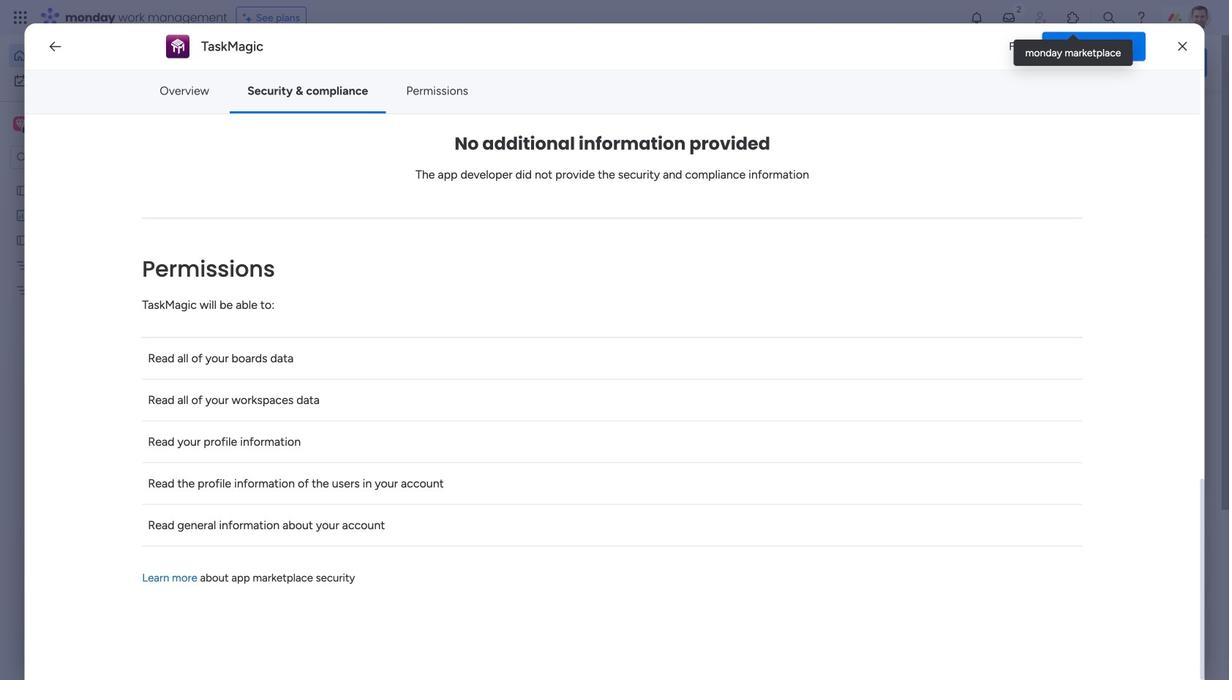 Task type: vqa. For each thing, say whether or not it's contained in the screenshot.
the rightmost v2 small numbers digit column outline icon
no



Task type: describe. For each thing, give the bounding box(es) containing it.
0 vertical spatial public board image
[[15, 184, 29, 198]]

quick search results list box
[[226, 137, 953, 510]]

0 vertical spatial dapulse x slim image
[[1179, 38, 1188, 55]]

1 vertical spatial lottie animation element
[[0, 532, 187, 680]]

select product image
[[13, 10, 28, 25]]

help image
[[1135, 10, 1149, 25]]

public board image inside quick search results list box
[[245, 267, 261, 283]]

2 component image from the top
[[245, 470, 258, 483]]

templates image image
[[1001, 295, 1195, 396]]

1 vertical spatial public board image
[[15, 233, 29, 247]]

monday marketplace image
[[1067, 10, 1081, 25]]

add to favorites image
[[434, 447, 449, 462]]

0 horizontal spatial public dashboard image
[[15, 208, 29, 222]]

v2 bolt switch image
[[1114, 55, 1123, 71]]

terry turtle image
[[1189, 6, 1212, 29]]

0 horizontal spatial lottie animation image
[[0, 532, 187, 680]]

application logo image
[[166, 35, 190, 58]]

no additional information provided image
[[533, 0, 693, 111]]

1 component image from the top
[[245, 290, 258, 303]]



Task type: locate. For each thing, give the bounding box(es) containing it.
component image
[[245, 290, 258, 303], [245, 470, 258, 483]]

Search in workspace field
[[31, 149, 122, 166]]

1 vertical spatial component image
[[245, 470, 258, 483]]

update feed image
[[1002, 10, 1017, 25]]

1 vertical spatial public dashboard image
[[245, 447, 261, 463]]

see plans image
[[243, 9, 256, 26]]

circle o image
[[1010, 212, 1020, 223]]

1 horizontal spatial lottie animation element
[[574, 35, 986, 91]]

1 vertical spatial option
[[9, 69, 178, 92]]

public dashboard image
[[15, 208, 29, 222], [245, 447, 261, 463]]

1 horizontal spatial public dashboard image
[[245, 447, 261, 463]]

1 vertical spatial dapulse x slim image
[[1186, 106, 1204, 124]]

lottie animation image
[[574, 35, 986, 91], [0, 532, 187, 680]]

1 vertical spatial lottie animation image
[[0, 532, 187, 680]]

1 horizontal spatial lottie animation image
[[574, 35, 986, 91]]

0 vertical spatial component image
[[245, 290, 258, 303]]

2 vertical spatial option
[[0, 177, 187, 180]]

lottie animation element
[[574, 35, 986, 91], [0, 532, 187, 680]]

0 horizontal spatial lottie animation element
[[0, 532, 187, 680]]

2 vertical spatial public board image
[[245, 267, 261, 283]]

0 vertical spatial lottie animation image
[[574, 35, 986, 91]]

public dashboard image inside quick search results list box
[[245, 447, 261, 463]]

0 vertical spatial public dashboard image
[[15, 208, 29, 222]]

option
[[9, 44, 178, 67], [9, 69, 178, 92], [0, 177, 187, 180]]

dapulse x slim image
[[1179, 38, 1188, 55], [1186, 106, 1204, 124]]

notifications image
[[970, 10, 985, 25]]

search everything image
[[1103, 10, 1117, 25]]

0 vertical spatial option
[[9, 44, 178, 67]]

0 vertical spatial lottie animation element
[[574, 35, 986, 91]]

help center element
[[988, 604, 1208, 662]]

2 image
[[1013, 1, 1026, 17]]

public board image
[[15, 184, 29, 198], [15, 233, 29, 247], [245, 267, 261, 283]]

v2 user feedback image
[[1000, 54, 1011, 71]]

list box
[[0, 175, 187, 500]]



